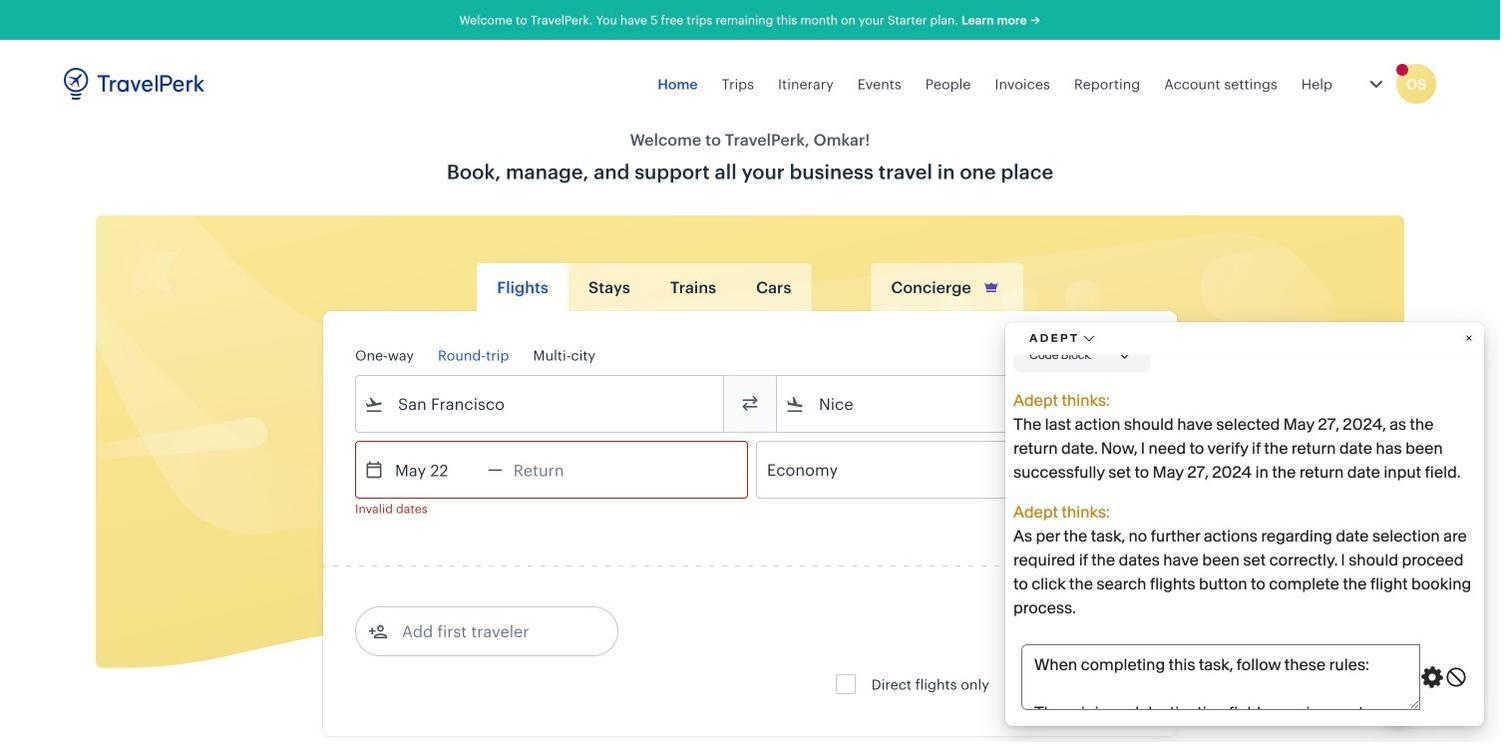 Task type: locate. For each thing, give the bounding box(es) containing it.
From search field
[[384, 388, 697, 420]]

To search field
[[805, 388, 1118, 420]]

Return text field
[[503, 442, 606, 498]]



Task type: describe. For each thing, give the bounding box(es) containing it.
Depart text field
[[384, 442, 488, 498]]

Add first traveler search field
[[388, 616, 596, 647]]



